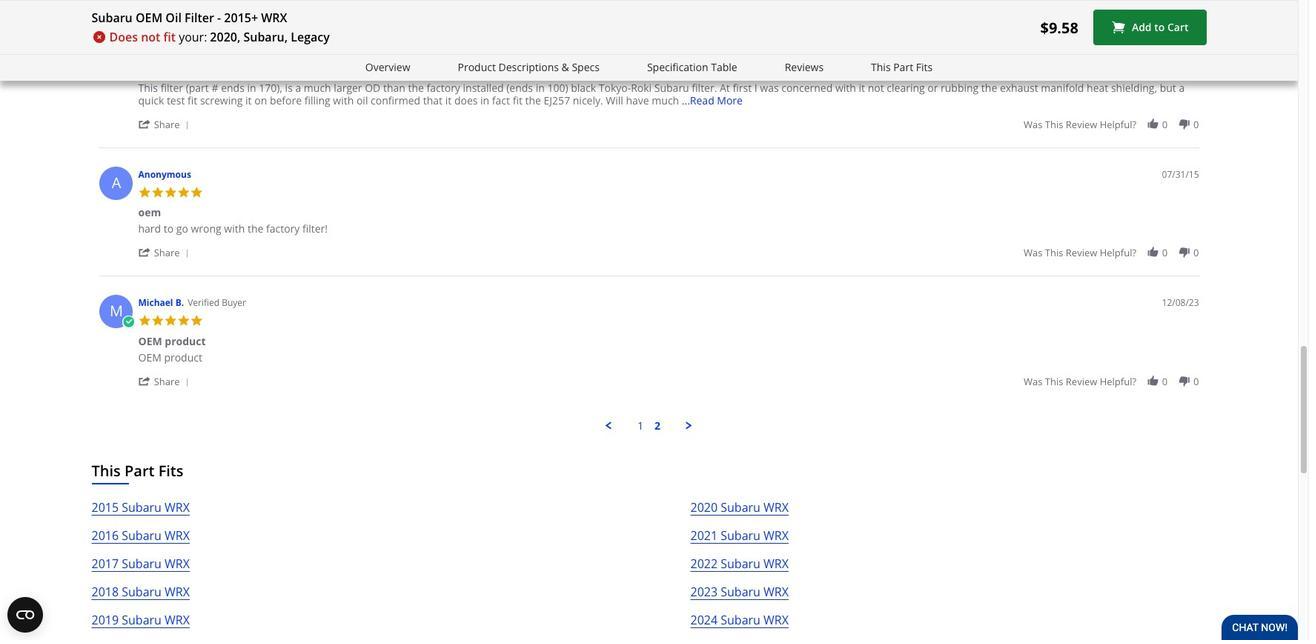 Task type: vqa. For each thing, say whether or not it's contained in the screenshot.
FOG LIGHTS BUTTON
no



Task type: locate. For each thing, give the bounding box(es) containing it.
wrx for 2021 subaru wrx
[[764, 528, 789, 544]]

subaru for 2016
[[122, 528, 162, 544]]

subaru for 2015
[[122, 500, 162, 516]]

1 this from the top
[[1045, 118, 1063, 131]]

0 horizontal spatial part
[[125, 461, 155, 481]]

3 was from the top
[[1024, 375, 1043, 388]]

1 vertical spatial share
[[154, 246, 180, 260]]

0 vertical spatial not
[[141, 29, 160, 45]]

0 vertical spatial group
[[1024, 118, 1199, 131]]

...read more button
[[682, 93, 743, 107]]

this part fits up clearing
[[871, 60, 933, 74]]

buyer right b.
[[222, 297, 246, 309]]

i
[[754, 81, 757, 95]]

0 vertical spatial share button
[[138, 117, 194, 131]]

1 a from the left
[[295, 81, 301, 95]]

share image for hard to go wrong with the factory filter!
[[138, 246, 151, 259]]

170),
[[259, 81, 282, 95]]

specification
[[647, 60, 708, 74]]

wrx for 2018 subaru wrx
[[165, 584, 190, 601]]

verified right b.
[[188, 297, 220, 309]]

subaru inside "link"
[[122, 500, 162, 516]]

wrx down 2022 subaru wrx "link"
[[764, 584, 789, 601]]

1 vertical spatial share image
[[138, 246, 151, 259]]

seperator image down go
[[183, 249, 191, 258]]

oem left "oil"
[[136, 10, 162, 26]]

with right concerned
[[835, 81, 856, 95]]

(part
[[186, 81, 209, 95]]

vote down review by michael b. on  8 dec 2023 image
[[1178, 375, 1191, 387]]

1 helpful? from the top
[[1100, 118, 1136, 131]]

than down overview link
[[383, 81, 405, 95]]

does
[[454, 93, 478, 107]]

star image
[[138, 45, 151, 58], [164, 186, 177, 199], [138, 314, 151, 327], [151, 314, 164, 327], [164, 314, 177, 327], [177, 314, 190, 327]]

clearing
[[887, 81, 925, 95]]

seperator image down oem product oem product
[[183, 378, 191, 387]]

2020
[[691, 500, 718, 516]]

0 vertical spatial factory
[[427, 81, 460, 95]]

this part fits up 2015 subaru wrx
[[92, 461, 183, 481]]

0 horizontal spatial this part fits
[[92, 461, 183, 481]]

subaru down 2020 subaru wrx link
[[721, 528, 760, 544]]

2019 subaru wrx
[[92, 612, 190, 629]]

wrx inside 'link'
[[764, 584, 789, 601]]

share button down test
[[138, 117, 194, 131]]

wrx down 2018 subaru wrx link
[[165, 612, 190, 629]]

this up clearing
[[871, 60, 891, 74]]

1 group from the top
[[1024, 118, 1199, 131]]

vote down review by anonymous on 31 jul 2015 image
[[1178, 246, 1191, 259]]

it left on
[[245, 93, 252, 107]]

star image
[[151, 45, 164, 58], [164, 45, 177, 58], [177, 45, 190, 58], [190, 45, 203, 58], [138, 186, 151, 199], [151, 186, 164, 199], [177, 186, 190, 199], [190, 186, 203, 199], [190, 314, 203, 327]]

verified down 2015+
[[224, 27, 256, 39]]

or
[[928, 81, 938, 95]]

subaru down 2016 subaru wrx link
[[122, 556, 162, 572]]

factory down product
[[427, 81, 460, 95]]

subaru up does
[[92, 10, 133, 26]]

specs
[[572, 60, 600, 74]]

wrx inside "link"
[[764, 556, 789, 572]]

it left clearing
[[859, 81, 865, 95]]

07/31/15 for hard to go wrong with the factory filter!
[[1162, 168, 1199, 181]]

subaru down 2023 subaru wrx 'link'
[[721, 612, 760, 629]]

this for m
[[1045, 375, 1063, 388]]

with right wrong
[[224, 222, 245, 236]]

1 link
[[638, 419, 643, 433]]

verified buyer heading down 2015+
[[224, 27, 282, 39]]

2 vertical spatial review
[[1066, 375, 1097, 388]]

wrx for 2017 subaru wrx
[[165, 556, 190, 572]]

subaru up '2021 subaru wrx'
[[721, 500, 760, 516]]

0 horizontal spatial fit
[[164, 29, 176, 45]]

2 vertical spatial helpful?
[[1100, 375, 1136, 388]]

much right is
[[304, 81, 331, 95]]

share button down oem product oem product
[[138, 374, 194, 388]]

2 review from the top
[[1066, 246, 1097, 260]]

0 vertical spatial verified buyer heading
[[224, 27, 282, 39]]

0 vertical spatial product
[[165, 334, 206, 348]]

table
[[711, 60, 737, 74]]

wrx up '2021 subaru wrx'
[[764, 500, 789, 516]]

to inside button
[[1154, 20, 1165, 34]]

share button for j
[[138, 117, 194, 131]]

2 vertical spatial was
[[1024, 375, 1043, 388]]

filter
[[185, 10, 214, 26]]

oem up share icon
[[138, 350, 161, 364]]

wrx up the 2016 subaru wrx
[[165, 500, 190, 516]]

0 vertical spatial share image
[[138, 118, 151, 130]]

wrx down 2020 subaru wrx link
[[764, 528, 789, 544]]

your:
[[179, 29, 207, 45]]

1 07/31/15 from the top
[[1162, 27, 1199, 39]]

0 horizontal spatial this
[[92, 461, 121, 481]]

1 horizontal spatial fits
[[916, 60, 933, 74]]

was this review helpful? left vote up review by anonymous on 31 jul 2015 image at the right top of page
[[1024, 246, 1136, 260]]

oem heading
[[138, 205, 161, 223]]

helpful? left the vote up review by michael b. on  8 dec 2023 image
[[1100, 375, 1136, 388]]

verified buyer heading
[[224, 27, 282, 39], [188, 297, 246, 309]]

share button for m
[[138, 374, 194, 388]]

share image down the hard
[[138, 246, 151, 259]]

the right wrong
[[248, 222, 263, 236]]

fit right fact
[[513, 93, 523, 107]]

factory inside 'oem hard to go wrong with the factory filter!'
[[266, 222, 300, 236]]

review for m
[[1066, 375, 1097, 388]]

vote up review by michael b. on  8 dec 2023 image
[[1147, 375, 1160, 387]]

review left the vote up review by michael b. on  8 dec 2023 image
[[1066, 375, 1097, 388]]

0 horizontal spatial it
[[245, 93, 252, 107]]

2 share button from the top
[[138, 245, 194, 260]]

it
[[859, 81, 865, 95], [245, 93, 252, 107], [445, 93, 452, 107]]

2017
[[92, 556, 119, 572]]

wrx down the 2021 subaru wrx link
[[764, 556, 789, 572]]

2 share from the top
[[154, 246, 180, 260]]

2018 subaru wrx link
[[92, 583, 190, 611]]

2 seperator image from the top
[[183, 378, 191, 387]]

subaru,
[[243, 29, 288, 45]]

before
[[270, 93, 302, 107]]

subaru inside 'link'
[[721, 584, 760, 601]]

share
[[154, 118, 180, 131], [154, 246, 180, 260], [154, 375, 180, 388]]

group
[[1024, 118, 1199, 131], [1024, 246, 1199, 260], [1024, 375, 1199, 388]]

fit right test
[[188, 93, 197, 107]]

in
[[247, 81, 256, 95], [536, 81, 545, 95], [480, 93, 489, 107]]

3 review from the top
[[1066, 375, 1097, 388]]

#
[[212, 81, 218, 95]]

fits up 2015 subaru wrx
[[158, 461, 183, 481]]

1 horizontal spatial a
[[1179, 81, 1185, 95]]

was this review helpful? for j
[[1024, 118, 1136, 131]]

menu containing 1
[[92, 419, 1206, 433]]

0 horizontal spatial with
[[224, 222, 245, 236]]

1 vertical spatial not
[[868, 81, 884, 95]]

it right that in the left of the page
[[445, 93, 452, 107]]

share image
[[138, 118, 151, 130], [138, 246, 151, 259]]

with
[[835, 81, 856, 95], [333, 93, 354, 107], [224, 222, 245, 236]]

1 share from the top
[[154, 118, 180, 131]]

at
[[720, 81, 730, 95]]

wrx down 2017 subaru wrx link in the bottom of the page
[[165, 584, 190, 601]]

0 horizontal spatial not
[[141, 29, 160, 45]]

review down heat
[[1066, 118, 1097, 131]]

1 vertical spatial helpful?
[[1100, 246, 1136, 260]]

0 horizontal spatial than
[[174, 64, 199, 78]]

07/31/15 right add
[[1162, 27, 1199, 39]]

reviews
[[785, 60, 824, 74]]

factory left filter!
[[266, 222, 300, 236]]

filter!
[[302, 222, 328, 236]]

with inside 'oem hard to go wrong with the factory filter!'
[[224, 222, 245, 236]]

exhaust
[[1000, 81, 1038, 95]]

subaru down the 2021 subaru wrx link
[[721, 556, 760, 572]]

0 vertical spatial seperator image
[[183, 249, 191, 258]]

2 review date 07/31/15 element from the top
[[1162, 168, 1199, 181]]

1 horizontal spatial buyer
[[258, 27, 282, 39]]

share button down go
[[138, 245, 194, 260]]

0 horizontal spatial much
[[304, 81, 331, 95]]

a
[[295, 81, 301, 95], [1179, 81, 1185, 95]]

2 vertical spatial this
[[92, 461, 121, 481]]

manifold
[[1041, 81, 1084, 95]]

1 vertical spatial this
[[138, 81, 158, 95]]

0 vertical spatial 07/31/15
[[1162, 27, 1199, 39]]

1 share image from the top
[[138, 118, 151, 130]]

0 horizontal spatial fits
[[158, 461, 183, 481]]

0 vertical spatial than
[[174, 64, 199, 78]]

have
[[626, 93, 649, 107]]

07/31/15 down vote down review by jumpinjackflash70 on 31 jul 2015 image
[[1162, 168, 1199, 181]]

fit
[[164, 29, 176, 45], [188, 93, 197, 107], [513, 93, 523, 107]]

0 horizontal spatial factory
[[266, 222, 300, 236]]

in left fact
[[480, 93, 489, 107]]

buyer
[[258, 27, 282, 39], [222, 297, 246, 309]]

2017 subaru wrx
[[92, 556, 190, 572]]

not
[[141, 29, 160, 45], [868, 81, 884, 95]]

but
[[1160, 81, 1176, 95]]

2 vertical spatial group
[[1024, 375, 1199, 388]]

m
[[110, 301, 123, 321]]

0 right the vote down review by michael b. on  8 dec 2023 image
[[1194, 375, 1199, 388]]

3 helpful? from the top
[[1100, 375, 1136, 388]]

oem down michael at left
[[138, 334, 162, 348]]

1 vertical spatial review date 07/31/15 element
[[1162, 168, 1199, 181]]

1 vertical spatial seperator image
[[183, 378, 191, 387]]

2 this from the top
[[1045, 246, 1063, 260]]

2023 subaru wrx link
[[691, 583, 789, 611]]

1 vertical spatial was
[[1024, 246, 1043, 260]]

part up 2015 subaru wrx
[[125, 461, 155, 481]]

product
[[458, 60, 496, 74]]

was this review helpful? down heat
[[1024, 118, 1136, 131]]

2 vertical spatial this
[[1045, 375, 1063, 388]]

1 was from the top
[[1024, 118, 1043, 131]]

1 seperator image from the top
[[183, 249, 191, 258]]

1 share button from the top
[[138, 117, 194, 131]]

1 vertical spatial this
[[1045, 246, 1063, 260]]

2 a from the left
[[1179, 81, 1185, 95]]

1 vertical spatial than
[[383, 81, 405, 95]]

2 vertical spatial oem
[[138, 350, 161, 364]]

quick
[[138, 93, 164, 107]]

2 vertical spatial share
[[154, 375, 180, 388]]

1 horizontal spatial verified
[[224, 27, 256, 39]]

that
[[423, 93, 443, 107]]

fits up or
[[916, 60, 933, 74]]

much right roki
[[652, 93, 679, 107]]

0 vertical spatial verified
[[224, 27, 256, 39]]

1 horizontal spatial than
[[383, 81, 405, 95]]

1 horizontal spatial not
[[868, 81, 884, 95]]

0 vertical spatial share
[[154, 118, 180, 131]]

1 review from the top
[[1066, 118, 1097, 131]]

to right add
[[1154, 20, 1165, 34]]

0 vertical spatial to
[[1154, 20, 1165, 34]]

1 horizontal spatial factory
[[427, 81, 460, 95]]

3 share button from the top
[[138, 374, 194, 388]]

share for m
[[154, 375, 180, 388]]

1 vertical spatial verified buyer heading
[[188, 297, 246, 309]]

helpful?
[[1100, 118, 1136, 131], [1100, 246, 1136, 260], [1100, 375, 1136, 388]]

...read more
[[682, 93, 743, 107]]

1 vertical spatial review
[[1066, 246, 1097, 260]]

wrx down 2023 subaru wrx 'link'
[[764, 612, 789, 629]]

2024
[[691, 612, 718, 629]]

0 horizontal spatial buyer
[[222, 297, 246, 309]]

0
[[1162, 118, 1168, 131], [1194, 118, 1199, 131], [1162, 246, 1168, 260], [1194, 246, 1199, 260], [1162, 375, 1168, 388], [1194, 375, 1199, 388]]

subaru inside "link"
[[721, 556, 760, 572]]

was this review helpful? left the vote up review by michael b. on  8 dec 2023 image
[[1024, 375, 1136, 388]]

2 vertical spatial was this review helpful?
[[1024, 375, 1136, 388]]

first
[[733, 81, 752, 95]]

not right does
[[141, 29, 160, 45]]

3 this from the top
[[1045, 375, 1063, 388]]

tab panel
[[92, 18, 1206, 433]]

with left oil
[[333, 93, 354, 107]]

subaru down specification at top
[[654, 81, 689, 95]]

share left seperator icon
[[154, 118, 180, 131]]

subaru for 2019
[[122, 612, 162, 629]]

12/08/23
[[1162, 297, 1199, 309]]

0 vertical spatial this
[[871, 60, 891, 74]]

0 right vote up review by anonymous on 31 jul 2015 image at the right top of page
[[1162, 246, 1168, 260]]

0 vertical spatial review
[[1066, 118, 1097, 131]]

3 was this review helpful? from the top
[[1024, 375, 1136, 388]]

1 vertical spatial to
[[164, 222, 174, 236]]

1 review date 07/31/15 element from the top
[[1162, 27, 1199, 39]]

2 link
[[655, 419, 661, 433]]

part
[[893, 60, 913, 74], [125, 461, 155, 481]]

will
[[606, 93, 623, 107]]

0 vertical spatial this part fits
[[871, 60, 933, 74]]

seperator image
[[183, 249, 191, 258], [183, 378, 191, 387]]

share for j
[[154, 118, 180, 131]]

0 vertical spatial was this review helpful?
[[1024, 118, 1136, 131]]

...read
[[682, 93, 714, 107]]

part up clearing
[[893, 60, 913, 74]]

0 horizontal spatial verified
[[188, 297, 220, 309]]

fit down "oil"
[[164, 29, 176, 45]]

2 vertical spatial share button
[[138, 374, 194, 388]]

not left clearing
[[868, 81, 884, 95]]

1 horizontal spatial in
[[480, 93, 489, 107]]

subaru down 2017 subaru wrx link in the bottom of the page
[[122, 584, 162, 601]]

1 horizontal spatial fit
[[188, 93, 197, 107]]

test
[[167, 93, 185, 107]]

add to cart button
[[1093, 10, 1206, 45]]

oem
[[136, 10, 162, 26], [138, 334, 162, 348], [138, 350, 161, 364]]

tab panel containing j
[[92, 18, 1206, 433]]

was
[[1024, 118, 1043, 131], [1024, 246, 1043, 260], [1024, 375, 1043, 388]]

to left go
[[164, 222, 174, 236]]

to
[[1154, 20, 1165, 34], [164, 222, 174, 236]]

menu
[[92, 419, 1206, 433]]

0 horizontal spatial a
[[295, 81, 301, 95]]

0 vertical spatial helpful?
[[1100, 118, 1136, 131]]

3 group from the top
[[1024, 375, 1199, 388]]

1 vertical spatial was this review helpful?
[[1024, 246, 1136, 260]]

filter.
[[692, 81, 717, 95]]

2 horizontal spatial fit
[[513, 93, 523, 107]]

2023 subaru wrx
[[691, 584, 789, 601]]

review date 07/31/15 element down vote down review by jumpinjackflash70 on 31 jul 2015 image
[[1162, 168, 1199, 181]]

circle checkmark image
[[122, 316, 135, 329]]

0 horizontal spatial to
[[164, 222, 174, 236]]

wrx down the 2015 subaru wrx "link"
[[165, 528, 190, 544]]

review
[[1066, 118, 1097, 131], [1066, 246, 1097, 260], [1066, 375, 1097, 388]]

share down go
[[154, 246, 180, 260]]

share image for this filter (part # ends in 170), is a much larger od than the factory installed (ends in 100) black tokyo-roki subaru filter. at first i was concerned with it not clearing or rubbing the exhaust manifold heat shielding, but a quick test fit screwing it on before filling with oil confirmed that it does in fact fit the ej257 nicely. will have much
[[138, 118, 151, 130]]

review left vote up review by anonymous on 31 jul 2015 image at the right top of page
[[1066, 246, 1097, 260]]

a right is
[[295, 81, 301, 95]]

1 vertical spatial factory
[[266, 222, 300, 236]]

(ends
[[506, 81, 533, 95]]

1 vertical spatial verified
[[188, 297, 220, 309]]

subaru down the 2015 subaru wrx "link"
[[122, 528, 162, 544]]

oem
[[138, 205, 161, 220]]

wrx inside "link"
[[165, 500, 190, 516]]

2022 subaru wrx link
[[691, 555, 789, 583]]

3 share from the top
[[154, 375, 180, 388]]

1 was this review helpful? from the top
[[1024, 118, 1136, 131]]

0 right vote down review by anonymous on 31 jul 2015 image
[[1194, 246, 1199, 260]]

wrx for 2023 subaru wrx
[[764, 584, 789, 601]]

legacy
[[291, 29, 330, 45]]

on
[[254, 93, 267, 107]]

0 vertical spatial review date 07/31/15 element
[[1162, 27, 1199, 39]]

much
[[304, 81, 331, 95], [652, 93, 679, 107]]

in left 100)
[[536, 81, 545, 95]]

wrx down 2016 subaru wrx link
[[165, 556, 190, 572]]

in right ends
[[247, 81, 256, 95]]

does not fit your: 2020, subaru, legacy
[[109, 29, 330, 45]]

subaru down 2018 subaru wrx link
[[122, 612, 162, 629]]

review date 07/31/15 element right add
[[1162, 27, 1199, 39]]

fits
[[916, 60, 933, 74], [158, 461, 183, 481]]

wrong
[[191, 222, 221, 236]]

this
[[871, 60, 891, 74], [138, 81, 158, 95], [92, 461, 121, 481]]

2 share image from the top
[[138, 246, 151, 259]]

review date 07/31/15 element
[[1162, 27, 1199, 39], [1162, 168, 1199, 181]]

this down larger on the top left of page
[[138, 81, 158, 95]]

0 vertical spatial part
[[893, 60, 913, 74]]

2015 subaru wrx link
[[92, 498, 190, 526]]

1 vertical spatial share button
[[138, 245, 194, 260]]

0 vertical spatial this
[[1045, 118, 1063, 131]]

1 vertical spatial 07/31/15
[[1162, 168, 1199, 181]]

2024 subaru wrx link
[[691, 611, 789, 639]]

2016
[[92, 528, 119, 544]]

helpful? left vote up review by jumpinjackflash70 on 31 jul 2015 'image'
[[1100, 118, 1136, 131]]

helpful? left vote up review by anonymous on 31 jul 2015 image at the right top of page
[[1100, 246, 1136, 260]]

share right share icon
[[154, 375, 180, 388]]

share image down quick
[[138, 118, 151, 130]]

0 horizontal spatial in
[[247, 81, 256, 95]]

subaru down 2022 subaru wrx "link"
[[721, 584, 760, 601]]

0 vertical spatial was
[[1024, 118, 1043, 131]]

2 horizontal spatial in
[[536, 81, 545, 95]]

0 vertical spatial fits
[[916, 60, 933, 74]]

a right but
[[1179, 81, 1185, 95]]

than up (part on the top of page
[[174, 64, 199, 78]]

verified buyer heading right b.
[[188, 297, 246, 309]]

1 horizontal spatial to
[[1154, 20, 1165, 34]]

fact
[[492, 93, 510, 107]]

subaru up the 2016 subaru wrx
[[122, 500, 162, 516]]

original
[[202, 64, 241, 78]]

this up the 2015
[[92, 461, 121, 481]]

2 07/31/15 from the top
[[1162, 168, 1199, 181]]

the left ej257
[[525, 93, 541, 107]]

buyer down 2015+
[[258, 27, 282, 39]]

1 vertical spatial group
[[1024, 246, 1199, 260]]

1 horizontal spatial this
[[138, 81, 158, 95]]

factory inside this filter (part # ends in 170), is a much larger od than the factory installed (ends in 100) black tokyo-roki subaru filter. at first i was concerned with it not clearing or rubbing the exhaust manifold heat shielding, but a quick test fit screwing it on before filling with oil confirmed that it does in fact fit the ej257 nicely. will have much
[[427, 81, 460, 95]]



Task type: describe. For each thing, give the bounding box(es) containing it.
subaru for 2021
[[721, 528, 760, 544]]

share image
[[138, 375, 151, 387]]

2019
[[92, 612, 119, 629]]

2 horizontal spatial this
[[871, 60, 891, 74]]

-
[[217, 10, 221, 26]]

seperator image for product
[[183, 378, 191, 387]]

the right rubbing
[[981, 81, 997, 95]]

to inside 'oem hard to go wrong with the factory filter!'
[[164, 222, 174, 236]]

installed
[[463, 81, 504, 95]]

2018
[[92, 584, 119, 601]]

seperator image for go
[[183, 249, 191, 258]]

oem hard to go wrong with the factory filter!
[[138, 205, 328, 236]]

review date 12/08/23 element
[[1162, 297, 1199, 309]]

ends
[[221, 81, 245, 95]]

subaru for 2017
[[122, 556, 162, 572]]

than inside this filter (part # ends in 170), is a much larger od than the factory installed (ends in 100) black tokyo-roki subaru filter. at first i was concerned with it not clearing or rubbing the exhaust manifold heat shielding, but a quick test fit screwing it on before filling with oil confirmed that it does in fact fit the ej257 nicely. will have much
[[383, 81, 405, 95]]

jumpinjackflash70
[[138, 27, 220, 39]]

this inside this filter (part # ends in 170), is a much larger od than the factory installed (ends in 100) black tokyo-roki subaru filter. at first i was concerned with it not clearing or rubbing the exhaust manifold heat shielding, but a quick test fit screwing it on before filling with oil confirmed that it does in fact fit the ej257 nicely. will have much
[[138, 81, 158, 95]]

larger than original heading
[[138, 64, 241, 81]]

verified buyer heading for m
[[188, 297, 246, 309]]

filling
[[304, 93, 330, 107]]

seperator image
[[183, 121, 191, 129]]

this filter (part # ends in 170), is a much larger od than the factory installed (ends in 100) black tokyo-roki subaru filter. at first i was concerned with it not clearing or rubbing the exhaust manifold heat shielding, but a quick test fit screwing it on before filling with oil confirmed that it does in fact fit the ej257 nicely. will have much
[[138, 81, 1185, 107]]

heat
[[1087, 81, 1108, 95]]

circle checkmark image
[[122, 46, 135, 59]]

add
[[1132, 20, 1152, 34]]

wrx up subaru,
[[261, 10, 287, 26]]

1 horizontal spatial much
[[652, 93, 679, 107]]

2 was this review helpful? from the top
[[1024, 246, 1136, 260]]

subaru oem oil filter - 2015+ wrx
[[92, 10, 287, 26]]

helpful? for m
[[1100, 375, 1136, 388]]

1 horizontal spatial it
[[445, 93, 452, 107]]

1 horizontal spatial this part fits
[[871, 60, 933, 74]]

2020,
[[210, 29, 240, 45]]

1 vertical spatial buyer
[[222, 297, 246, 309]]

black
[[571, 81, 596, 95]]

wrx for 2015 subaru wrx
[[165, 500, 190, 516]]

2015
[[92, 500, 119, 516]]

not inside this filter (part # ends in 170), is a much larger od than the factory installed (ends in 100) black tokyo-roki subaru filter. at first i was concerned with it not clearing or rubbing the exhaust manifold heat shielding, but a quick test fit screwing it on before filling with oil confirmed that it does in fact fit the ej257 nicely. will have much
[[868, 81, 884, 95]]

2023
[[691, 584, 718, 601]]

more
[[717, 93, 743, 107]]

2 was from the top
[[1024, 246, 1043, 260]]

subaru for 2018
[[122, 584, 162, 601]]

1 vertical spatial this part fits
[[92, 461, 183, 481]]

subaru for 2023
[[721, 584, 760, 601]]

this part fits link
[[871, 59, 933, 76]]

larger than original
[[138, 64, 241, 78]]

anonymous
[[138, 168, 191, 181]]

than inside heading
[[174, 64, 199, 78]]

larger
[[334, 81, 362, 95]]

subaru inside this filter (part # ends in 170), is a much larger od than the factory installed (ends in 100) black tokyo-roki subaru filter. at first i was concerned with it not clearing or rubbing the exhaust manifold heat shielding, but a quick test fit screwing it on before filling with oil confirmed that it does in fact fit the ej257 nicely. will have much
[[654, 81, 689, 95]]

add to cart
[[1132, 20, 1189, 34]]

helpful? for j
[[1100, 118, 1136, 131]]

open widget image
[[7, 597, 43, 633]]

100)
[[547, 81, 568, 95]]

2015 subaru wrx
[[92, 500, 190, 516]]

vote up review by anonymous on 31 jul 2015 image
[[1147, 246, 1160, 259]]

subaru for 2022
[[721, 556, 760, 572]]

2018 subaru wrx
[[92, 584, 190, 601]]

07/31/15 for this filter (part # ends in 170), is a much larger od than the factory installed (ends in 100) black tokyo-roki subaru filter. at first i was concerned with it not clearing or rubbing the exhaust manifold heat shielding, but a quick test fit screwing it on before filling with oil confirmed that it does in fact fit the ej257 nicely. will have much
[[1162, 27, 1199, 39]]

verified buyer heading for j
[[224, 27, 282, 39]]

nicely.
[[573, 93, 603, 107]]

1 vertical spatial oem
[[138, 334, 162, 348]]

2 group from the top
[[1024, 246, 1199, 260]]

product descriptions & specs link
[[458, 59, 600, 76]]

wrx for 2019 subaru wrx
[[165, 612, 190, 629]]

0 right vote up review by jumpinjackflash70 on 31 jul 2015 'image'
[[1162, 118, 1168, 131]]

cart
[[1168, 20, 1189, 34]]

oil
[[357, 93, 368, 107]]

the down overview link
[[408, 81, 424, 95]]

1 vertical spatial product
[[164, 350, 202, 364]]

larger
[[138, 64, 172, 78]]

0 right the vote up review by michael b. on  8 dec 2023 image
[[1162, 375, 1168, 388]]

vote down review by jumpinjackflash70 on 31 jul 2015 image
[[1178, 118, 1191, 130]]

this for j
[[1045, 118, 1063, 131]]

oem product heading
[[138, 334, 206, 351]]

2015+
[[224, 10, 258, 26]]

0 vertical spatial buyer
[[258, 27, 282, 39]]

product descriptions & specs
[[458, 60, 600, 74]]

review for j
[[1066, 118, 1097, 131]]

1 vertical spatial fits
[[158, 461, 183, 481]]

ej257
[[544, 93, 570, 107]]

subaru for 2020
[[721, 500, 760, 516]]

1
[[638, 419, 643, 433]]

2 horizontal spatial with
[[835, 81, 856, 95]]

was
[[760, 81, 779, 95]]

roki
[[631, 81, 652, 95]]

was this review helpful? for m
[[1024, 375, 1136, 388]]

group for j
[[1024, 118, 1199, 131]]

jumpinjackflash70 verified buyer
[[138, 27, 282, 39]]

2 horizontal spatial it
[[859, 81, 865, 95]]

filter
[[161, 81, 183, 95]]

2016 subaru wrx link
[[92, 526, 190, 555]]

the inside 'oem hard to go wrong with the factory filter!'
[[248, 222, 263, 236]]

2021
[[691, 528, 718, 544]]

2020 subaru wrx link
[[691, 498, 789, 526]]

wrx for 2016 subaru wrx
[[165, 528, 190, 544]]

2022
[[691, 556, 718, 572]]

group for m
[[1024, 375, 1199, 388]]

hard
[[138, 222, 161, 236]]

was for m
[[1024, 375, 1043, 388]]

overview link
[[365, 59, 410, 76]]

is
[[285, 81, 293, 95]]

2024 subaru wrx
[[691, 612, 789, 629]]

1 horizontal spatial with
[[333, 93, 354, 107]]

wrx for 2024 subaru wrx
[[764, 612, 789, 629]]

overview
[[365, 60, 410, 74]]

descriptions
[[499, 60, 559, 74]]

2016 subaru wrx
[[92, 528, 190, 544]]

shielding,
[[1111, 81, 1157, 95]]

vote up review by jumpinjackflash70 on 31 jul 2015 image
[[1147, 118, 1160, 130]]

1 horizontal spatial part
[[893, 60, 913, 74]]

wrx for 2022 subaru wrx
[[764, 556, 789, 572]]

1 vertical spatial part
[[125, 461, 155, 481]]

wrx for 2020 subaru wrx
[[764, 500, 789, 516]]

subaru for 2024
[[721, 612, 760, 629]]

a
[[112, 172, 121, 192]]

2022 subaru wrx
[[691, 556, 789, 572]]

review date 07/31/15 element for this filter (part # ends in 170), is a much larger od than the factory installed (ends in 100) black tokyo-roki subaru filter. at first i was concerned with it not clearing or rubbing the exhaust manifold heat shielding, but a quick test fit screwing it on before filling with oil confirmed that it does in fact fit the ej257 nicely. will have much
[[1162, 27, 1199, 39]]

review date 07/31/15 element for hard to go wrong with the factory filter!
[[1162, 168, 1199, 181]]

specification table link
[[647, 59, 737, 76]]

rubbing
[[941, 81, 979, 95]]

0 right vote down review by jumpinjackflash70 on 31 jul 2015 image
[[1194, 118, 1199, 131]]

2020 subaru wrx
[[691, 500, 789, 516]]

concerned
[[782, 81, 833, 95]]

j
[[114, 31, 118, 51]]

was for j
[[1024, 118, 1043, 131]]

does
[[109, 29, 138, 45]]

2021 subaru wrx link
[[691, 526, 789, 555]]

fits inside this part fits link
[[916, 60, 933, 74]]

oil
[[166, 10, 182, 26]]

michael b. verified buyer
[[138, 297, 246, 309]]

2 helpful? from the top
[[1100, 246, 1136, 260]]

oem product oem product
[[138, 334, 206, 364]]

od
[[365, 81, 380, 95]]

screwing
[[200, 93, 243, 107]]

0 vertical spatial oem
[[136, 10, 162, 26]]

2017 subaru wrx link
[[92, 555, 190, 583]]



